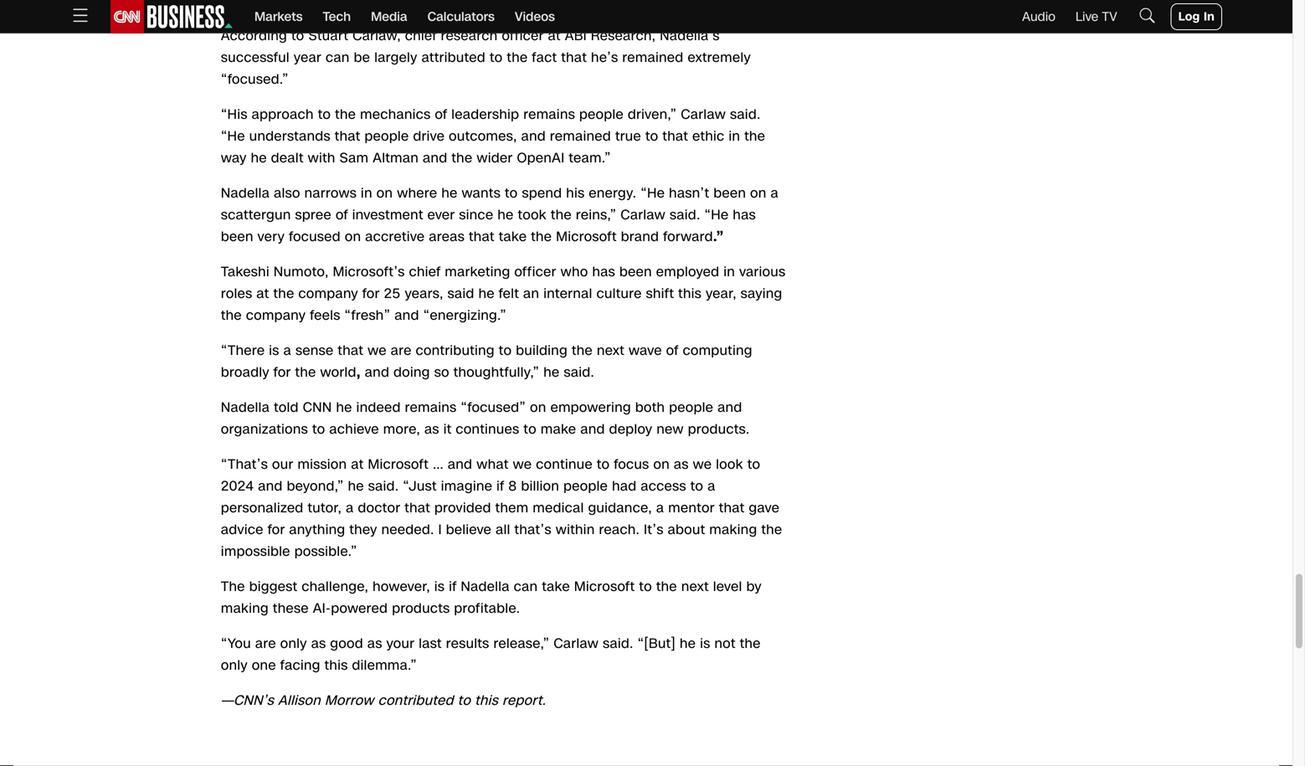 Task type: locate. For each thing, give the bounding box(es) containing it.
been up culture
[[620, 262, 652, 281]]

0 horizontal spatial is
[[269, 341, 279, 360]]

1 vertical spatial nadella
[[221, 398, 270, 417]]

a up various
[[771, 184, 779, 203]]

1 vertical spatial are
[[255, 634, 276, 653]]

0 horizontal spatial take
[[499, 227, 527, 246]]

make
[[541, 420, 576, 439]]

advice
[[221, 520, 264, 539]]

profitable.
[[454, 599, 520, 618]]

in inside "his approach to the mechanics of leadership remains people driven," carlaw said. "he understands that people drive outcomes, and remained true to that ethic in the way he dealt with sam altman and the wider openai team."
[[729, 127, 740, 146]]

carlaw up brand on the top
[[621, 206, 666, 224]]

2 horizontal spatial of
[[666, 341, 679, 360]]

0 vertical spatial officer
[[502, 26, 544, 45]]

driven,"
[[628, 105, 677, 124]]

he right way
[[251, 149, 267, 167]]

that left 'gave'
[[719, 499, 745, 517]]

2 vertical spatial at
[[351, 455, 364, 474]]

"energizing."
[[423, 306, 507, 325]]

remained inside "his approach to the mechanics of leadership remains people driven," carlaw said. "he understands that people drive outcomes, and remained true to that ethic in the way he dealt with sam altman and the wider openai team."
[[550, 127, 611, 146]]

1 vertical spatial in
[[361, 184, 372, 203]]

1 vertical spatial this
[[325, 656, 348, 675]]

0 horizontal spatial remained
[[550, 127, 611, 146]]

for inside takeshi numoto, microsoft's chief marketing officer who has been employed in various roles at the company for 25 years, said he felt an internal culture shift this year, saying the company feels "fresh" and "energizing."
[[362, 284, 380, 303]]

for up the told
[[274, 363, 291, 382]]

on inside nadella told cnn he indeed remains "focused" on empowering both people and organizations to achieve more, as it continues to make and deploy new products.
[[530, 398, 546, 417]]

has
[[733, 206, 756, 224], [592, 262, 615, 281]]

1 vertical spatial has
[[592, 262, 615, 281]]

cnn
[[303, 398, 332, 417]]

for inside "there is a sense that we are contributing to building the next wave of computing broadly for the world
[[274, 363, 291, 382]]

to right wants
[[505, 184, 518, 203]]

if inside the biggest challenge, however, is if nadella can take microsoft to the next level by making these ai-powered products profitable.
[[449, 577, 457, 596]]

0 horizontal spatial at
[[257, 284, 269, 303]]

where
[[397, 184, 437, 203]]

chief up years,
[[409, 262, 441, 281]]

said. down extremely
[[730, 105, 761, 124]]

remained up the team."
[[550, 127, 611, 146]]

hasn't
[[669, 184, 710, 203]]

1 horizontal spatial remains
[[524, 105, 575, 124]]

1 horizontal spatial been
[[620, 262, 652, 281]]

to up understands
[[318, 105, 331, 124]]

altman
[[373, 149, 419, 167]]

1 horizontal spatial remained
[[622, 48, 684, 67]]

nadella inside nadella also narrows in on where he wants to spend his energy. "he hasn't been on a scattergun spree of investment ever since he took the reins," carlaw said. "he has been very focused on accretive areas that take the microsoft brand forward
[[221, 184, 270, 203]]

in up year,
[[724, 262, 735, 281]]

to down it's
[[639, 577, 652, 596]]

only up facing
[[280, 634, 307, 653]]

the down outcomes,
[[452, 149, 473, 167]]

nadella up organizations
[[221, 398, 270, 417]]

nadella inside the biggest challenge, however, is if nadella can take microsoft to the next level by making these ai-powered products profitable.
[[461, 577, 510, 596]]

imagine
[[441, 477, 493, 496]]

"he for hasn't
[[641, 184, 665, 203]]

he's
[[591, 48, 618, 67]]

1 vertical spatial for
[[274, 363, 291, 382]]

abi
[[565, 26, 587, 45]]

can up profitable.
[[514, 577, 538, 596]]

focus
[[614, 455, 649, 474]]

research,
[[591, 26, 656, 45]]

he inside "his approach to the mechanics of leadership remains people driven," carlaw said. "he understands that people drive outcomes, and remained true to that ethic in the way he dealt with sam altman and the wider openai team."
[[251, 149, 267, 167]]

1 horizontal spatial are
[[391, 341, 412, 360]]

1 vertical spatial take
[[542, 577, 570, 596]]

"he up way
[[221, 127, 245, 146]]

and down 25
[[395, 306, 419, 325]]

not
[[715, 634, 736, 653]]

0 horizontal spatial if
[[449, 577, 457, 596]]

morrow
[[325, 691, 374, 710]]

officer down videos
[[502, 26, 544, 45]]

the up sam
[[335, 105, 356, 124]]

to left make
[[524, 420, 537, 439]]

in right ethic
[[729, 127, 740, 146]]

media link
[[371, 0, 407, 33]]

at right mission
[[351, 455, 364, 474]]

0 vertical spatial is
[[269, 341, 279, 360]]

1 horizontal spatial can
[[514, 577, 538, 596]]

nadella's
[[660, 26, 720, 45]]

1 vertical spatial "he
[[641, 184, 665, 203]]

the inside the "you are only as good as your last results release," carlaw said. "[but] he is not the only one facing this dilemma."
[[740, 634, 761, 653]]

said. left "[but]
[[603, 634, 634, 653]]

1 vertical spatial carlaw
[[621, 206, 666, 224]]

2 vertical spatial carlaw
[[554, 634, 599, 653]]

"he inside "his approach to the mechanics of leadership remains people driven," carlaw said. "he understands that people drive outcomes, and remained true to that ethic in the way he dealt with sam altman and the wider openai team."
[[221, 127, 245, 146]]

sam
[[340, 149, 369, 167]]

the down sense
[[295, 363, 316, 382]]

1 horizontal spatial if
[[497, 477, 504, 496]]

officer inside takeshi numoto, microsoft's chief marketing officer who has been employed in various roles at the company for 25 years, said he felt an internal culture shift this year, saying the company feels "fresh" and "energizing."
[[514, 262, 557, 281]]

the down his
[[551, 206, 572, 224]]

1 vertical spatial if
[[449, 577, 457, 596]]

0 horizontal spatial has
[[592, 262, 615, 281]]

remained down research,
[[622, 48, 684, 67]]

making inside "that's our mission at microsoft … and what we continue to focus on as we look to 2024 and beyond," he said. "just imagine if 8 billion people had access to a personalized tutor, a doctor that provided them medical guidance, a mentor that gave advice for anything they needed. i believe all that's within reach. it's about making the impossible possible."
[[710, 520, 757, 539]]

0 vertical spatial next
[[597, 341, 625, 360]]

0 horizontal spatial next
[[597, 341, 625, 360]]

2 vertical spatial is
[[700, 634, 711, 653]]

0 vertical spatial remained
[[622, 48, 684, 67]]

the inside the biggest challenge, however, is if nadella can take microsoft to the next level by making these ai-powered products profitable.
[[656, 577, 677, 596]]

1 vertical spatial officer
[[514, 262, 557, 281]]

to
[[291, 26, 304, 45], [490, 48, 503, 67], [318, 105, 331, 124], [646, 127, 659, 146], [505, 184, 518, 203], [499, 341, 512, 360], [312, 420, 325, 439], [524, 420, 537, 439], [597, 455, 610, 474], [748, 455, 761, 474], [691, 477, 704, 496], [639, 577, 652, 596], [458, 691, 471, 710]]

takeshi
[[221, 262, 270, 281]]

0 horizontal spatial are
[[255, 634, 276, 653]]

has up various
[[733, 206, 756, 224]]

said. up doctor
[[368, 477, 399, 496]]

this inside takeshi numoto, microsoft's chief marketing officer who has been employed in various roles at the company for 25 years, said he felt an internal culture shift this year, saying the company feels "fresh" and "energizing."
[[678, 284, 702, 303]]

possible."
[[294, 542, 357, 561]]

0 horizontal spatial been
[[221, 227, 253, 246]]

the right the not
[[740, 634, 761, 653]]

approach
[[252, 105, 314, 124]]

2 vertical spatial for
[[268, 520, 285, 539]]

chief inside takeshi numoto, microsoft's chief marketing officer who has been employed in various roles at the company for 25 years, said he felt an internal culture shift this year, saying the company feels "fresh" and "energizing."
[[409, 262, 441, 281]]

the down 'gave'
[[761, 520, 782, 539]]

microsoft
[[556, 227, 617, 246], [368, 455, 429, 474], [574, 577, 635, 596]]

is up products
[[434, 577, 445, 596]]

nadella inside nadella told cnn he indeed remains "focused" on empowering both people and organizations to achieve more, as it continues to make and deploy new products.
[[221, 398, 270, 417]]

year
[[294, 48, 322, 67]]

1 horizontal spatial only
[[280, 634, 307, 653]]

making down the
[[221, 599, 269, 618]]

facing
[[280, 656, 320, 675]]

for
[[362, 284, 380, 303], [274, 363, 291, 382], [268, 520, 285, 539]]

1 vertical spatial remains
[[405, 398, 457, 417]]

0 horizontal spatial only
[[221, 656, 248, 675]]

1 vertical spatial making
[[221, 599, 269, 618]]

dealt
[[271, 149, 304, 167]]

carlaw up ethic
[[681, 105, 726, 124]]

to inside nadella also narrows in on where he wants to spend his energy. "he hasn't been on a scattergun spree of investment ever since he took the reins," carlaw said. "he has been very focused on accretive areas that take the microsoft brand forward
[[505, 184, 518, 203]]

chief up largely
[[405, 26, 437, 45]]

all
[[496, 520, 510, 539]]

people down continue
[[564, 477, 608, 496]]

as up access
[[674, 455, 689, 474]]

the
[[221, 577, 245, 596]]

1 horizontal spatial making
[[710, 520, 757, 539]]

he inside "that's our mission at microsoft … and what we continue to focus on as we look to 2024 and beyond," he said. "just imagine if 8 billion people had access to a personalized tutor, a doctor that provided them medical guidance, a mentor that gave advice for anything they needed. i believe all that's within reach. it's about making the impossible possible."
[[348, 477, 364, 496]]

reach.
[[599, 520, 640, 539]]

remains up it
[[405, 398, 457, 417]]

of inside "there is a sense that we are contributing to building the next wave of computing broadly for the world
[[666, 341, 679, 360]]

and down drive
[[423, 149, 447, 167]]

told
[[274, 398, 299, 417]]

spend
[[522, 184, 562, 203]]

and inside takeshi numoto, microsoft's chief marketing officer who has been employed in various roles at the company for 25 years, said he felt an internal culture shift this year, saying the company feels "fresh" and "energizing."
[[395, 306, 419, 325]]

an
[[523, 284, 539, 303]]

"he left hasn't
[[641, 184, 665, 203]]

live tv
[[1076, 8, 1117, 26]]

1 horizontal spatial carlaw
[[621, 206, 666, 224]]

as left it
[[424, 420, 439, 439]]

products.
[[688, 420, 750, 439]]

a left sense
[[284, 341, 291, 360]]

take down "took"
[[499, 227, 527, 246]]

1 horizontal spatial has
[[733, 206, 756, 224]]

1 horizontal spatial of
[[435, 105, 447, 124]]

1 horizontal spatial is
[[434, 577, 445, 596]]

0 horizontal spatial we
[[368, 341, 387, 360]]

the inside "that's our mission at microsoft … and what we continue to focus on as we look to 2024 and beyond," he said. "just imagine if 8 billion people had access to a personalized tutor, a doctor that provided them medical guidance, a mentor that gave advice for anything they needed. i believe all that's within reach. it's about making the impossible possible."
[[761, 520, 782, 539]]

…
[[433, 455, 444, 474]]

0 vertical spatial nadella
[[221, 184, 270, 203]]

1 horizontal spatial next
[[681, 577, 709, 596]]

what
[[477, 455, 509, 474]]

1 vertical spatial only
[[221, 656, 248, 675]]

0 horizontal spatial "he
[[221, 127, 245, 146]]

since
[[459, 206, 494, 224]]

we inside "there is a sense that we are contributing to building the next wave of computing broadly for the world
[[368, 341, 387, 360]]

that inside "there is a sense that we are contributing to building the next wave of computing broadly for the world
[[338, 341, 364, 360]]

in up the investment
[[361, 184, 372, 203]]

carlaw inside the "you are only as good as your last results release," carlaw said. "[but] he is not the only one facing this dilemma."
[[554, 634, 599, 653]]

2 vertical spatial nadella
[[461, 577, 510, 596]]

2 horizontal spatial is
[[700, 634, 711, 653]]

they
[[349, 520, 377, 539]]

he up achieve
[[336, 398, 352, 417]]

only down the ""you" at the left of the page
[[221, 656, 248, 675]]

been down scattergun on the left of the page
[[221, 227, 253, 246]]

0 vertical spatial this
[[678, 284, 702, 303]]

2 vertical spatial of
[[666, 341, 679, 360]]

1 vertical spatial next
[[681, 577, 709, 596]]

ai-
[[313, 599, 331, 618]]

he right "[but]
[[680, 634, 696, 653]]

tv
[[1102, 8, 1117, 26]]

this down employed
[[678, 284, 702, 303]]

log in
[[1179, 8, 1215, 25]]

indeed
[[356, 398, 401, 417]]

0 vertical spatial has
[[733, 206, 756, 224]]

continues
[[456, 420, 520, 439]]

on right hasn't
[[750, 184, 767, 203]]

nadella for nadella also narrows in on where he wants to spend his energy. "he hasn't been on a scattergun spree of investment ever since he took the reins," carlaw said. "he has been very focused on accretive areas that take the microsoft brand forward
[[221, 184, 270, 203]]

been
[[714, 184, 746, 203], [221, 227, 253, 246], [620, 262, 652, 281]]

take down within in the bottom left of the page
[[542, 577, 570, 596]]

carlaw for driven,"
[[681, 105, 726, 124]]

0 vertical spatial can
[[326, 48, 350, 67]]

be
[[354, 48, 370, 67]]

0 horizontal spatial can
[[326, 48, 350, 67]]

2 vertical spatial this
[[475, 691, 498, 710]]

1 vertical spatial chief
[[409, 262, 441, 281]]

at inside "that's our mission at microsoft … and what we continue to focus on as we look to 2024 and beyond," he said. "just imagine if 8 billion people had access to a personalized tutor, a doctor that provided them medical guidance, a mentor that gave advice for anything they needed. i believe all that's within reach. it's about making the impossible possible."
[[351, 455, 364, 474]]

can down stuart
[[326, 48, 350, 67]]

0 vertical spatial been
[[714, 184, 746, 203]]

1 horizontal spatial at
[[351, 455, 364, 474]]

is inside the biggest challenge, however, is if nadella can take microsoft to the next level by making these ai-powered products profitable.
[[434, 577, 445, 596]]

at left abi
[[548, 26, 561, 45]]

people inside "that's our mission at microsoft … and what we continue to focus on as we look to 2024 and beyond," he said. "just imagine if 8 billion people had access to a personalized tutor, a doctor that provided them medical guidance, a mentor that gave advice for anything they needed. i believe all that's within reach. it's about making the impossible possible."
[[564, 477, 608, 496]]

are inside "there is a sense that we are contributing to building the next wave of computing broadly for the world
[[391, 341, 412, 360]]

reins,"
[[576, 206, 617, 224]]

he left felt
[[479, 284, 495, 303]]

0 vertical spatial in
[[729, 127, 740, 146]]

2 vertical spatial been
[[620, 262, 652, 281]]

next inside "there is a sense that we are contributing to building the next wave of computing broadly for the world
[[597, 341, 625, 360]]

has inside nadella also narrows in on where he wants to spend his energy. "he hasn't been on a scattergun spree of investment ever since he took the reins," carlaw said. "he has been very focused on accretive areas that take the microsoft brand forward
[[733, 206, 756, 224]]

carlaw inside "his approach to the mechanics of leadership remains people driven," carlaw said. "he understands that people drive outcomes, and remained true to that ethic in the way he dealt with sam altman and the wider openai team."
[[681, 105, 726, 124]]

take
[[499, 227, 527, 246], [542, 577, 570, 596]]

said. inside the "you are only as good as your last results release," carlaw said. "[but] he is not the only one facing this dilemma."
[[603, 634, 634, 653]]

0 vertical spatial if
[[497, 477, 504, 496]]

mentor
[[668, 499, 715, 517]]

of down narrows
[[336, 206, 348, 224]]

to up year
[[291, 26, 304, 45]]

0 vertical spatial are
[[391, 341, 412, 360]]

wider
[[477, 149, 513, 167]]

of right wave
[[666, 341, 679, 360]]

microsoft inside the biggest challenge, however, is if nadella can take microsoft to the next level by making these ai-powered products profitable.
[[574, 577, 635, 596]]

as up dilemma."
[[367, 634, 382, 653]]

1 horizontal spatial we
[[513, 455, 532, 474]]

for inside "that's our mission at microsoft … and what we continue to focus on as we look to 2024 and beyond," he said. "just imagine if 8 billion people had access to a personalized tutor, a doctor that provided them medical guidance, a mentor that gave advice for anything they needed. i believe all that's within reach. it's about making the impossible possible."
[[268, 520, 285, 539]]

a right tutor,
[[346, 499, 354, 517]]

carlaw
[[681, 105, 726, 124], [621, 206, 666, 224], [554, 634, 599, 653]]

on up access
[[653, 455, 670, 474]]

very
[[258, 227, 285, 246]]

successful
[[221, 48, 290, 67]]

0 horizontal spatial this
[[325, 656, 348, 675]]

said. up empowering
[[564, 363, 595, 382]]

team."
[[569, 149, 611, 167]]

nadella up profitable.
[[461, 577, 510, 596]]

nadella for nadella told cnn he indeed remains "focused" on empowering both people and organizations to achieve more, as it continues to make and deploy new products.
[[221, 398, 270, 417]]

a down access
[[656, 499, 664, 517]]

at inside 'according to stuart carlaw, chief research officer at abi research, nadella's successful year can be largely attributed to the fact that he's remained extremely "focused."'
[[548, 26, 561, 45]]

is inside "there is a sense that we are contributing to building the next wave of computing broadly for the world
[[269, 341, 279, 360]]

"he
[[221, 127, 245, 146], [641, 184, 665, 203], [705, 206, 729, 224]]

and
[[521, 127, 546, 146], [423, 149, 447, 167], [395, 306, 419, 325], [365, 363, 390, 382], [718, 398, 742, 417], [581, 420, 605, 439], [448, 455, 473, 474], [258, 477, 283, 496]]

medical
[[533, 499, 584, 517]]

company
[[298, 284, 358, 303], [246, 306, 306, 325]]

if inside "that's our mission at microsoft … and what we continue to focus on as we look to 2024 and beyond," he said. "just imagine if 8 billion people had access to a personalized tutor, a doctor that provided them medical guidance, a mentor that gave advice for anything they needed. i believe all that's within reach. it's about making the impossible possible."
[[497, 477, 504, 496]]

can inside the biggest challenge, however, is if nadella can take microsoft to the next level by making these ai-powered products profitable.
[[514, 577, 538, 596]]

and down empowering
[[581, 420, 605, 439]]

0 vertical spatial microsoft
[[556, 227, 617, 246]]

1 vertical spatial can
[[514, 577, 538, 596]]

2 vertical spatial microsoft
[[574, 577, 635, 596]]

0 vertical spatial carlaw
[[681, 105, 726, 124]]

are inside the "you are only as good as your last results release," carlaw said. "[but] he is not the only one facing this dilemma."
[[255, 634, 276, 653]]

has up culture
[[592, 262, 615, 281]]

microsoft up "just
[[368, 455, 429, 474]]

the down 'numoto,'
[[273, 284, 294, 303]]

2 horizontal spatial carlaw
[[681, 105, 726, 124]]

1 horizontal spatial "he
[[641, 184, 665, 203]]

0 vertical spatial remains
[[524, 105, 575, 124]]

officer inside 'according to stuart carlaw, chief research officer at abi research, nadella's successful year can be largely attributed to the fact that he's remained extremely "focused."'
[[502, 26, 544, 45]]

are up one
[[255, 634, 276, 653]]

people inside nadella told cnn he indeed remains "focused" on empowering both people and organizations to achieve more, as it continues to make and deploy new products.
[[669, 398, 714, 417]]

took
[[518, 206, 547, 224]]

0 vertical spatial take
[[499, 227, 527, 246]]

"you
[[221, 634, 251, 653]]

forward
[[663, 227, 713, 246]]

of up drive
[[435, 105, 447, 124]]

0 vertical spatial for
[[362, 284, 380, 303]]

0 horizontal spatial carlaw
[[554, 634, 599, 653]]

0 vertical spatial chief
[[405, 26, 437, 45]]

in inside takeshi numoto, microsoft's chief marketing officer who has been employed in various roles at the company for 25 years, said he felt an internal culture shift this year, saying the company feels "fresh" and "energizing."
[[724, 262, 735, 281]]

the left fact
[[507, 48, 528, 67]]

more,
[[383, 420, 420, 439]]

he inside nadella told cnn he indeed remains "focused" on empowering both people and organizations to achieve more, as it continues to make and deploy new products.
[[336, 398, 352, 417]]

remained
[[622, 48, 684, 67], [550, 127, 611, 146]]

we up 8
[[513, 455, 532, 474]]

"he up ." at the top
[[705, 206, 729, 224]]

nadella
[[221, 184, 270, 203], [221, 398, 270, 417], [461, 577, 510, 596]]

contributing
[[416, 341, 495, 360]]

of inside nadella also narrows in on where he wants to spend his energy. "he hasn't been on a scattergun spree of investment ever since he took the reins," carlaw said. "he has been very focused on accretive areas that take the microsoft brand forward
[[336, 206, 348, 224]]

microsoft inside "that's our mission at microsoft … and what we continue to focus on as we look to 2024 and beyond," he said. "just imagine if 8 billion people had access to a personalized tutor, a doctor that provided them medical guidance, a mentor that gave advice for anything they needed. i believe all that's within reach. it's about making the impossible possible."
[[368, 455, 429, 474]]

extremely
[[688, 48, 751, 67]]

0 vertical spatial "he
[[221, 127, 245, 146]]

microsoft inside nadella also narrows in on where he wants to spend his energy. "he hasn't been on a scattergun spree of investment ever since he took the reins," carlaw said. "he has been very focused on accretive areas that take the microsoft brand forward
[[556, 227, 617, 246]]

microsoft down reins,"
[[556, 227, 617, 246]]

this left report.
[[475, 691, 498, 710]]

been right hasn't
[[714, 184, 746, 203]]

to up thoughtfully,"
[[499, 341, 512, 360]]

on right focused
[[345, 227, 361, 246]]

is right "there
[[269, 341, 279, 360]]

in
[[729, 127, 740, 146], [361, 184, 372, 203], [724, 262, 735, 281]]

1 vertical spatial is
[[434, 577, 445, 596]]

remains up "openai"
[[524, 105, 575, 124]]

."
[[713, 227, 724, 246]]

live
[[1076, 8, 1099, 26]]

a inside "there is a sense that we are contributing to building the next wave of computing broadly for the world
[[284, 341, 291, 360]]

1 vertical spatial microsoft
[[368, 455, 429, 474]]

0 vertical spatial making
[[710, 520, 757, 539]]

1 vertical spatial of
[[336, 206, 348, 224]]

2 horizontal spatial this
[[678, 284, 702, 303]]

broadly
[[221, 363, 270, 382]]

0 horizontal spatial remains
[[405, 398, 457, 417]]

at right roles
[[257, 284, 269, 303]]

2 horizontal spatial at
[[548, 26, 561, 45]]

0 vertical spatial at
[[548, 26, 561, 45]]

is inside the "you are only as good as your last results release," carlaw said. "[but] he is not the only one facing this dilemma."
[[700, 634, 711, 653]]

we down "fresh"
[[368, 341, 387, 360]]

nadella up scattergun on the left of the page
[[221, 184, 270, 203]]

said. up forward
[[670, 206, 700, 224]]

1 vertical spatial at
[[257, 284, 269, 303]]

0 horizontal spatial of
[[336, 206, 348, 224]]

"his
[[221, 105, 248, 124]]

that up sam
[[335, 127, 361, 146]]

2 vertical spatial in
[[724, 262, 735, 281]]

the inside 'according to stuart carlaw, chief research officer at abi research, nadella's successful year can be largely attributed to the fact that he's remained extremely "focused."'
[[507, 48, 528, 67]]

0 vertical spatial of
[[435, 105, 447, 124]]

that inside 'according to stuart carlaw, chief research officer at abi research, nadella's successful year can be largely attributed to the fact that he's remained extremely "focused."'
[[561, 48, 587, 67]]

markets link
[[255, 0, 303, 33]]

if left 8
[[497, 477, 504, 496]]

media
[[371, 8, 407, 26]]

that up the ,
[[338, 341, 364, 360]]

1 horizontal spatial take
[[542, 577, 570, 596]]

been inside takeshi numoto, microsoft's chief marketing officer who has been employed in various roles at the company for 25 years, said he felt an internal culture shift this year, saying the company feels "fresh" and "energizing."
[[620, 262, 652, 281]]

this down good
[[325, 656, 348, 675]]

officer up "an"
[[514, 262, 557, 281]]

2 vertical spatial "he
[[705, 206, 729, 224]]



Task type: describe. For each thing, give the bounding box(es) containing it.
by
[[747, 577, 762, 596]]

"he for understands
[[221, 127, 245, 146]]

live tv link
[[1076, 8, 1117, 26]]

and up "openai"
[[521, 127, 546, 146]]

to inside "there is a sense that we are contributing to building the next wave of computing broadly for the world
[[499, 341, 512, 360]]

with
[[308, 149, 336, 167]]

employed
[[656, 262, 720, 281]]

tutor,
[[308, 499, 342, 517]]

for for broadly
[[274, 363, 291, 382]]

and right …
[[448, 455, 473, 474]]

of inside "his approach to the mechanics of leadership remains people driven," carlaw said. "he understands that people drive outcomes, and remained true to that ethic in the way he dealt with sam altman and the wider openai team."
[[435, 105, 447, 124]]

log in link
[[1171, 3, 1222, 30]]

ethic
[[693, 127, 725, 146]]

to down research on the top of page
[[490, 48, 503, 67]]

2 horizontal spatial "he
[[705, 206, 729, 224]]

personalized
[[221, 499, 304, 517]]

in inside nadella also narrows in on where he wants to spend his energy. "he hasn't been on a scattergun spree of investment ever since he took the reins," carlaw said. "he has been very focused on accretive areas that take the microsoft brand forward
[[361, 184, 372, 203]]

to down driven,"
[[646, 127, 659, 146]]

1 vertical spatial been
[[221, 227, 253, 246]]

dilemma."
[[352, 656, 417, 675]]

0 vertical spatial only
[[280, 634, 307, 653]]

1 horizontal spatial this
[[475, 691, 498, 710]]

way
[[221, 149, 247, 167]]

calculators link
[[428, 0, 495, 33]]

said. inside "that's our mission at microsoft … and what we continue to focus on as we look to 2024 and beyond," he said. "just imagine if 8 billion people had access to a personalized tutor, a doctor that provided them medical guidance, a mentor that gave advice for anything they needed. i believe all that's within reach. it's about making the impossible possible."
[[368, 477, 399, 496]]

he inside the "you are only as good as your last results release," carlaw said. "[but] he is not the only one facing this dilemma."
[[680, 634, 696, 653]]

a up mentor
[[708, 477, 716, 496]]

to left the focus
[[597, 455, 610, 474]]

nadella told cnn he indeed remains "focused" on empowering both people and organizations to achieve more, as it continues to make and deploy new products.
[[221, 398, 750, 439]]

billion
[[521, 477, 559, 496]]

world
[[320, 363, 356, 382]]

good
[[330, 634, 363, 653]]

"focused."
[[221, 70, 289, 89]]

take inside the biggest challenge, however, is if nadella can take microsoft to the next level by making these ai-powered products profitable.
[[542, 577, 570, 596]]

he up ever
[[442, 184, 458, 203]]

thoughtfully,"
[[454, 363, 540, 382]]

has inside takeshi numoto, microsoft's chief marketing officer who has been employed in various roles at the company for 25 years, said he felt an internal culture shift this year, saying the company feels "fresh" and "energizing."
[[592, 262, 615, 281]]

take inside nadella also narrows in on where he wants to spend his energy. "he hasn't been on a scattergun spree of investment ever since he took the reins," carlaw said. "he has been very focused on accretive areas that take the microsoft brand forward
[[499, 227, 527, 246]]

a inside nadella also narrows in on where he wants to spend his energy. "he hasn't been on a scattergun spree of investment ever since he took the reins," carlaw said. "he has been very focused on accretive areas that take the microsoft brand forward
[[771, 184, 779, 203]]

who
[[561, 262, 588, 281]]

8
[[509, 477, 517, 496]]

1 vertical spatial company
[[246, 306, 306, 325]]

carlaw,
[[353, 26, 401, 45]]

saying
[[741, 284, 783, 303]]

access
[[641, 477, 686, 496]]

tech link
[[323, 0, 351, 33]]

videos link
[[515, 0, 555, 33]]

allison
[[278, 691, 321, 710]]

people up true
[[579, 105, 624, 124]]

computing
[[683, 341, 753, 360]]

to down cnn
[[312, 420, 325, 439]]

as inside nadella told cnn he indeed remains "focused" on empowering both people and organizations to achieve more, as it continues to make and deploy new products.
[[424, 420, 439, 439]]

chief inside 'according to stuart carlaw, chief research officer at abi research, nadella's successful year can be largely attributed to the fact that he's remained extremely "focused."'
[[405, 26, 437, 45]]

he inside takeshi numoto, microsoft's chief marketing officer who has been employed in various roles at the company for 25 years, said he felt an internal culture shift this year, saying the company feels "fresh" and "energizing."
[[479, 284, 495, 303]]

and up "personalized"
[[258, 477, 283, 496]]

according to stuart carlaw, chief research officer at abi research, nadella's successful year can be largely attributed to the fact that he's remained extremely "focused."
[[221, 26, 751, 89]]

the right building
[[572, 341, 593, 360]]

attributed
[[422, 48, 486, 67]]

"there
[[221, 341, 265, 360]]

continue
[[536, 455, 593, 474]]

remains inside nadella told cnn he indeed remains "focused" on empowering both people and organizations to achieve more, as it continues to make and deploy new products.
[[405, 398, 457, 417]]

for for company
[[362, 284, 380, 303]]

to right contributed
[[458, 691, 471, 710]]

0 vertical spatial company
[[298, 284, 358, 303]]

that inside nadella also narrows in on where he wants to spend his energy. "he hasn't been on a scattergun spree of investment ever since he took the reins," carlaw said. "he has been very focused on accretive areas that take the microsoft brand forward
[[469, 227, 495, 246]]

internal
[[544, 284, 593, 303]]

level
[[713, 577, 742, 596]]

biggest
[[249, 577, 298, 596]]

focused
[[289, 227, 341, 246]]

brand
[[621, 227, 659, 246]]

new
[[657, 420, 684, 439]]

them
[[495, 499, 529, 517]]

the down roles
[[221, 306, 242, 325]]

calculators
[[428, 8, 495, 26]]

carlaw inside nadella also narrows in on where he wants to spend his energy. "he hasn't been on a scattergun spree of investment ever since he took the reins," carlaw said. "he has been very focused on accretive areas that take the microsoft brand forward
[[621, 206, 666, 224]]

your
[[386, 634, 415, 653]]

as inside "that's our mission at microsoft … and what we continue to focus on as we look to 2024 and beyond," he said. "just imagine if 8 billion people had access to a personalized tutor, a doctor that provided them medical guidance, a mentor that gave advice for anything they needed. i believe all that's within reach. it's about making the impossible possible."
[[674, 455, 689, 474]]

can inside 'according to stuart carlaw, chief research officer at abi research, nadella's successful year can be largely attributed to the fact that he's remained extremely "focused."'
[[326, 48, 350, 67]]

to right look
[[748, 455, 761, 474]]

provided
[[435, 499, 491, 517]]

next inside the biggest challenge, however, is if nadella can take microsoft to the next level by making these ai-powered products profitable.
[[681, 577, 709, 596]]

the right ethic
[[745, 127, 766, 146]]

and up products.
[[718, 398, 742, 417]]

2024
[[221, 477, 254, 496]]

open menu icon image
[[70, 5, 90, 25]]

mechanics
[[360, 105, 431, 124]]

the down "took"
[[531, 227, 552, 246]]

, and doing so thoughtfully," he said.
[[356, 363, 595, 382]]

—cnn's allison morrow contributed to this report.
[[221, 691, 546, 710]]

years,
[[405, 284, 444, 303]]

this inside the "you are only as good as your last results release," carlaw said. "[but] he is not the only one facing this dilemma."
[[325, 656, 348, 675]]

powered
[[331, 599, 388, 618]]

on inside "that's our mission at microsoft … and what we continue to focus on as we look to 2024 and beyond," he said. "just imagine if 8 billion people had access to a personalized tutor, a doctor that provided them medical guidance, a mentor that gave advice for anything they needed. i believe all that's within reach. it's about making the impossible possible."
[[653, 455, 670, 474]]

ever
[[428, 206, 455, 224]]

2 horizontal spatial we
[[693, 455, 712, 474]]

to up mentor
[[691, 477, 704, 496]]

had
[[612, 477, 637, 496]]

as left good
[[311, 634, 326, 653]]

gave
[[749, 499, 780, 517]]

his
[[566, 184, 585, 203]]

audio link
[[1022, 8, 1056, 26]]

anything
[[289, 520, 345, 539]]

remains inside "his approach to the mechanics of leadership remains people driven," carlaw said. "he understands that people drive outcomes, and remained true to that ethic in the way he dealt with sam altman and the wider openai team."
[[524, 105, 575, 124]]

drive
[[413, 127, 445, 146]]

remained inside 'according to stuart carlaw, chief research officer at abi research, nadella's successful year can be largely attributed to the fact that he's remained extremely "focused."'
[[622, 48, 684, 67]]

both
[[635, 398, 665, 417]]

investment
[[352, 206, 423, 224]]

that's
[[515, 520, 552, 539]]

takeshi numoto, microsoft's chief marketing officer who has been employed in various roles at the company for 25 years, said he felt an internal culture shift this year, saying the company feels "fresh" and "energizing."
[[221, 262, 786, 325]]

guidance,
[[588, 499, 652, 517]]

and right the ,
[[365, 363, 390, 382]]

deploy
[[609, 420, 653, 439]]

beyond,"
[[287, 477, 344, 496]]

"[but]
[[638, 634, 676, 653]]

people down the mechanics
[[365, 127, 409, 146]]

various
[[739, 262, 786, 281]]

"that's our mission at microsoft … and what we continue to focus on as we look to 2024 and beyond," he said. "just imagine if 8 billion people had access to a personalized tutor, a doctor that provided them medical guidance, a mentor that gave advice for anything they needed. i believe all that's within reach. it's about making the impossible possible."
[[221, 455, 782, 561]]

true
[[615, 127, 641, 146]]

he down building
[[544, 363, 560, 382]]

sense
[[296, 341, 334, 360]]

feels
[[310, 306, 340, 325]]

on up the investment
[[377, 184, 393, 203]]

search icon image
[[1138, 5, 1158, 25]]

at inside takeshi numoto, microsoft's chief marketing officer who has been employed in various roles at the company for 25 years, said he felt an internal culture shift this year, saying the company feels "fresh" and "energizing."
[[257, 284, 269, 303]]

making inside the biggest challenge, however, is if nadella can take microsoft to the next level by making these ai-powered products profitable.
[[221, 599, 269, 618]]

he left "took"
[[498, 206, 514, 224]]

to inside the biggest challenge, however, is if nadella can take microsoft to the next level by making these ai-powered products profitable.
[[639, 577, 652, 596]]

"his approach to the mechanics of leadership remains people driven," carlaw said. "he understands that people drive outcomes, and remained true to that ethic in the way he dealt with sam altman and the wider openai team."
[[221, 105, 766, 167]]

that down driven,"
[[663, 127, 688, 146]]

stuart
[[308, 26, 349, 45]]

in
[[1204, 8, 1215, 25]]

said. inside "his approach to the mechanics of leadership remains people driven," carlaw said. "he understands that people drive outcomes, and remained true to that ethic in the way he dealt with sam altman and the wider openai team."
[[730, 105, 761, 124]]

according
[[221, 26, 287, 45]]

log
[[1179, 8, 1200, 25]]

2 horizontal spatial been
[[714, 184, 746, 203]]

said. inside nadella also narrows in on where he wants to spend his energy. "he hasn't been on a scattergun spree of investment ever since he took the reins," carlaw said. "he has been very focused on accretive areas that take the microsoft brand forward
[[670, 206, 700, 224]]

challenge,
[[302, 577, 369, 596]]

audio
[[1022, 8, 1056, 26]]

carlaw for release,"
[[554, 634, 599, 653]]

nadella also narrows in on where he wants to spend his energy. "he hasn't been on a scattergun spree of investment ever since he took the reins," carlaw said. "he has been very focused on accretive areas that take the microsoft brand forward
[[221, 184, 779, 246]]

that down "just
[[405, 499, 430, 517]]

mission
[[298, 455, 347, 474]]

largely
[[374, 48, 418, 67]]

understands
[[249, 127, 331, 146]]

doing
[[394, 363, 430, 382]]



Task type: vqa. For each thing, say whether or not it's contained in the screenshot.
attack
no



